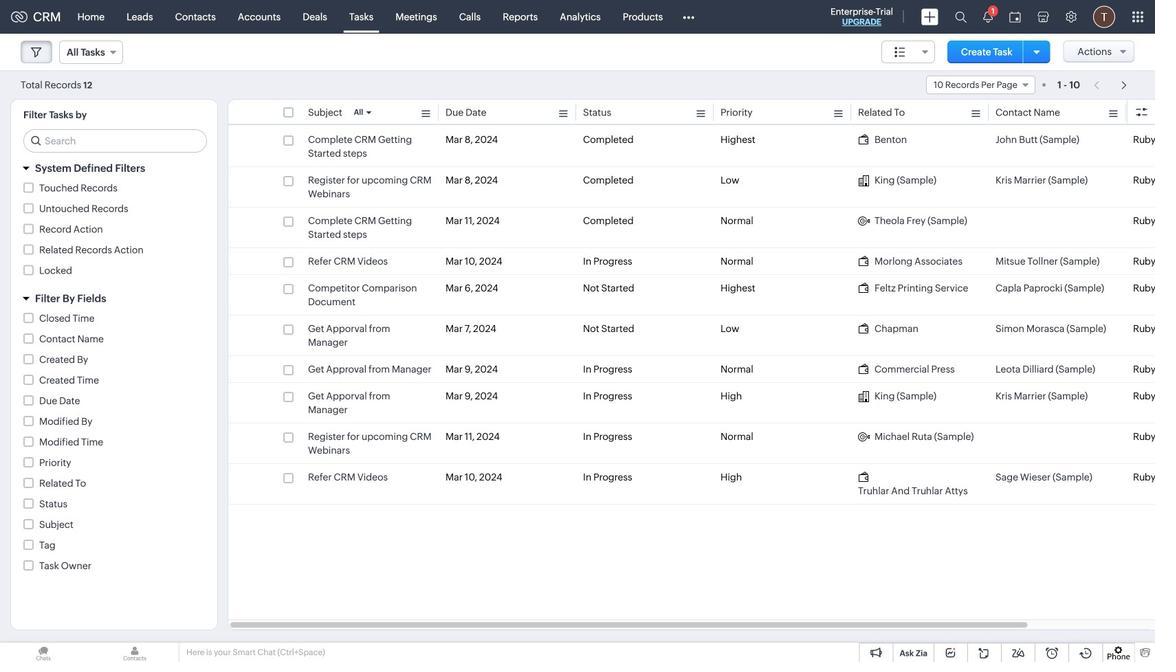 Task type: locate. For each thing, give the bounding box(es) containing it.
search element
[[947, 0, 975, 34]]

contacts image
[[91, 643, 178, 662]]

profile image
[[1094, 6, 1116, 28]]

none field size
[[882, 41, 935, 63]]

Other Modules field
[[674, 6, 704, 28]]

chats image
[[0, 643, 87, 662]]

search image
[[955, 11, 967, 23]]

Search text field
[[24, 130, 206, 152]]

row group
[[228, 127, 1155, 505]]

None field
[[59, 41, 123, 64], [882, 41, 935, 63], [926, 76, 1036, 94], [59, 41, 123, 64], [926, 76, 1036, 94]]



Task type: describe. For each thing, give the bounding box(es) containing it.
signals element
[[975, 0, 1001, 34]]

calendar image
[[1010, 11, 1021, 22]]

profile element
[[1085, 0, 1124, 33]]

size image
[[895, 46, 906, 58]]

create menu image
[[922, 9, 939, 25]]

create menu element
[[913, 0, 947, 33]]

logo image
[[11, 11, 28, 22]]



Task type: vqa. For each thing, say whether or not it's contained in the screenshot.
SEARCH text box
yes



